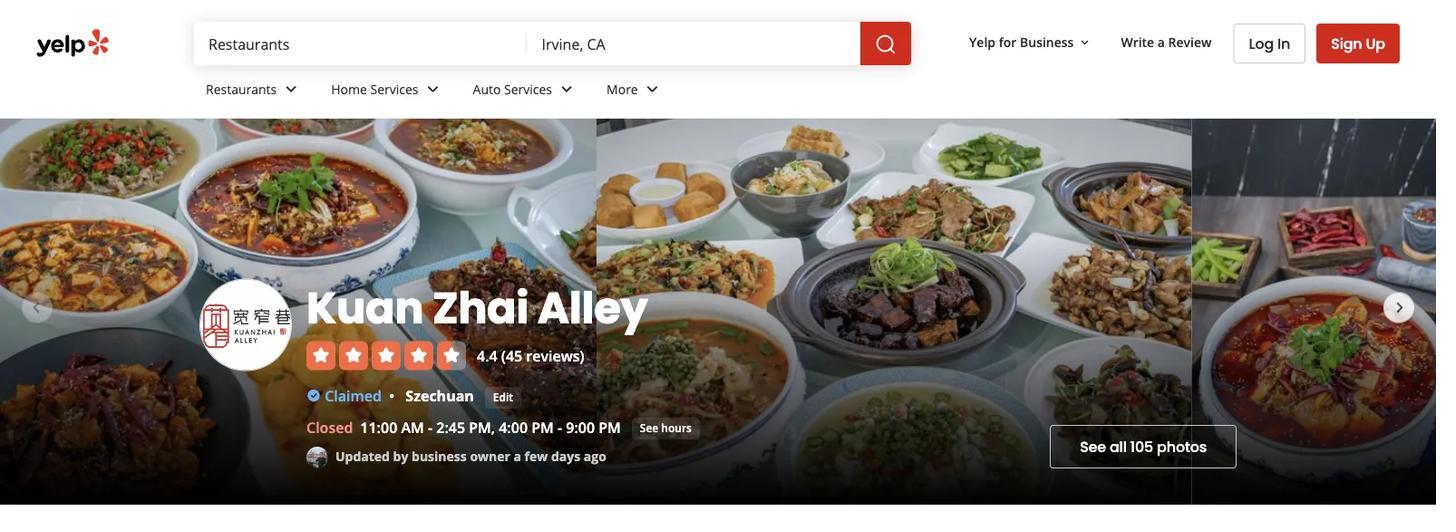 Task type: describe. For each thing, give the bounding box(es) containing it.
updated
[[336, 448, 390, 465]]

log in
[[1249, 34, 1291, 54]]

1 - from the left
[[428, 418, 433, 438]]

szechuan link
[[406, 386, 474, 406]]

auto
[[473, 80, 501, 98]]

business
[[412, 448, 467, 465]]

sign up link
[[1317, 24, 1400, 63]]

0 horizontal spatial a
[[514, 448, 522, 465]]

previous image
[[25, 297, 47, 319]]

24 chevron down v2 image for auto services
[[556, 78, 578, 100]]

for
[[999, 33, 1017, 50]]

in
[[1278, 34, 1291, 54]]

by
[[393, 448, 409, 465]]

2 photo of kuan zhai alley - irvine, ca, us. image from the left
[[597, 119, 1192, 505]]

restaurants
[[206, 80, 277, 98]]

more link
[[592, 65, 678, 118]]

4.4
[[477, 346, 498, 366]]

(45
[[501, 346, 523, 366]]

see all 105 photos
[[1080, 437, 1207, 458]]

sign up
[[1332, 33, 1386, 54]]

16 chevron down v2 image
[[1078, 35, 1092, 50]]

log
[[1249, 34, 1274, 54]]

write
[[1121, 33, 1155, 50]]

business categories element
[[191, 65, 1400, 118]]

see for see all 105 photos
[[1080, 437, 1107, 458]]

sign
[[1332, 33, 1363, 54]]

11:00
[[360, 418, 398, 438]]

Find text field
[[209, 34, 513, 54]]

auto services
[[473, 80, 552, 98]]

few
[[525, 448, 548, 465]]

105
[[1131, 437, 1154, 458]]

3 photo of kuan zhai alley - irvine, ca, us. image from the left
[[1192, 119, 1437, 505]]

16 claim filled v2 image
[[307, 389, 321, 403]]

24 chevron down v2 image for home services
[[422, 78, 444, 100]]

24 chevron down v2 image for restaurants
[[280, 78, 302, 100]]

log in link
[[1234, 24, 1306, 63]]

next image
[[1390, 297, 1411, 319]]

Near text field
[[542, 34, 846, 54]]

1 photo of kuan zhai alley - irvine, ca, us. image from the left
[[0, 119, 597, 505]]

yelp for business button
[[962, 25, 1100, 58]]

yelp for business
[[970, 33, 1074, 50]]

restaurants link
[[191, 65, 317, 118]]

reviews)
[[526, 346, 585, 366]]

search image
[[875, 34, 897, 55]]

owner
[[470, 448, 511, 465]]



Task type: vqa. For each thing, say whether or not it's contained in the screenshot.
group containing Category
no



Task type: locate. For each thing, give the bounding box(es) containing it.
none field find
[[209, 34, 513, 54]]

photos
[[1157, 437, 1207, 458]]

pm up few
[[532, 418, 554, 438]]

- right am
[[428, 418, 433, 438]]

up
[[1366, 33, 1386, 54]]

2 services from the left
[[504, 80, 552, 98]]

0 vertical spatial see
[[640, 421, 659, 436]]

yelp
[[970, 33, 996, 50]]

see
[[640, 421, 659, 436], [1080, 437, 1107, 458]]

pm,
[[469, 418, 495, 438]]

2 - from the left
[[558, 418, 562, 438]]

review
[[1169, 33, 1212, 50]]

4.4 (45 reviews)
[[477, 346, 585, 366]]

closed
[[307, 418, 353, 438]]

2 24 chevron down v2 image from the left
[[642, 78, 664, 100]]

home services
[[331, 80, 419, 98]]

1 horizontal spatial see
[[1080, 437, 1107, 458]]

hours
[[662, 421, 692, 436]]

see hours link
[[632, 418, 700, 440]]

auto services link
[[459, 65, 592, 118]]

1 horizontal spatial services
[[504, 80, 552, 98]]

see hours
[[640, 421, 692, 436]]

pm
[[532, 418, 554, 438], [599, 418, 621, 438]]

1 vertical spatial a
[[514, 448, 522, 465]]

24 chevron down v2 image right the restaurants
[[280, 78, 302, 100]]

24 chevron down v2 image inside the auto services link
[[556, 78, 578, 100]]

None field
[[209, 34, 513, 54], [542, 34, 846, 54]]

claimed
[[325, 386, 382, 406]]

services for home services
[[371, 80, 419, 98]]

1 horizontal spatial none field
[[542, 34, 846, 54]]

kuan
[[307, 278, 424, 339]]

2 none field from the left
[[542, 34, 846, 54]]

services right home
[[371, 80, 419, 98]]

24 chevron down v2 image
[[280, 78, 302, 100], [422, 78, 444, 100]]

services right 'auto'
[[504, 80, 552, 98]]

edit
[[493, 390, 513, 405]]

1 24 chevron down v2 image from the left
[[556, 78, 578, 100]]

24 chevron down v2 image for more
[[642, 78, 664, 100]]

edit button
[[485, 387, 522, 409]]

a right write on the right of page
[[1158, 33, 1165, 50]]

1 horizontal spatial 24 chevron down v2 image
[[642, 78, 664, 100]]

None search field
[[194, 22, 915, 65]]

24 chevron down v2 image right auto services
[[556, 78, 578, 100]]

2 pm from the left
[[599, 418, 621, 438]]

1 horizontal spatial pm
[[599, 418, 621, 438]]

services
[[371, 80, 419, 98], [504, 80, 552, 98]]

1 services from the left
[[371, 80, 419, 98]]

write a review
[[1121, 33, 1212, 50]]

updated by business owner a few days ago
[[336, 448, 607, 465]]

all
[[1110, 437, 1127, 458]]

24 chevron down v2 image inside restaurants link
[[280, 78, 302, 100]]

2:45
[[436, 418, 465, 438]]

more
[[607, 80, 638, 98]]

0 horizontal spatial -
[[428, 418, 433, 438]]

1 none field from the left
[[209, 34, 513, 54]]

home services link
[[317, 65, 459, 118]]

am
[[401, 418, 424, 438]]

a
[[1158, 33, 1165, 50], [514, 448, 522, 465]]

0 horizontal spatial services
[[371, 80, 419, 98]]

0 horizontal spatial none field
[[209, 34, 513, 54]]

4.4 star rating image
[[307, 342, 466, 371]]

24 chevron down v2 image inside "more" link
[[642, 78, 664, 100]]

ago
[[584, 448, 607, 465]]

see for see hours
[[640, 421, 659, 436]]

24 chevron down v2 image right more
[[642, 78, 664, 100]]

9:00
[[566, 418, 595, 438]]

szechuan
[[406, 386, 474, 406]]

1 24 chevron down v2 image from the left
[[280, 78, 302, 100]]

none field near
[[542, 34, 846, 54]]

services for auto services
[[504, 80, 552, 98]]

1 vertical spatial see
[[1080, 437, 1107, 458]]

24 chevron down v2 image
[[556, 78, 578, 100], [642, 78, 664, 100]]

1 horizontal spatial -
[[558, 418, 562, 438]]

2 24 chevron down v2 image from the left
[[422, 78, 444, 100]]

1 pm from the left
[[532, 418, 554, 438]]

a left few
[[514, 448, 522, 465]]

alley
[[538, 278, 648, 339]]

0 horizontal spatial see
[[640, 421, 659, 436]]

closed 11:00 am - 2:45 pm, 4:00 pm - 9:00 pm
[[307, 418, 621, 438]]

0 vertical spatial a
[[1158, 33, 1165, 50]]

days
[[551, 448, 581, 465]]

kuan zhai alley
[[307, 278, 648, 339]]

1 horizontal spatial 24 chevron down v2 image
[[422, 78, 444, 100]]

see left "all"
[[1080, 437, 1107, 458]]

0 horizontal spatial 24 chevron down v2 image
[[556, 78, 578, 100]]

photo of kuan zhai alley - irvine, ca, us. image
[[0, 119, 597, 505], [597, 119, 1192, 505], [1192, 119, 1437, 505]]

none field up home
[[209, 34, 513, 54]]

none field up "more" link
[[542, 34, 846, 54]]

0 horizontal spatial 24 chevron down v2 image
[[280, 78, 302, 100]]

see left hours
[[640, 421, 659, 436]]

pm right 9:00
[[599, 418, 621, 438]]

zhai
[[433, 278, 529, 339]]

write a review link
[[1114, 25, 1219, 58]]

24 chevron down v2 image left 'auto'
[[422, 78, 444, 100]]

(45 reviews) link
[[501, 346, 585, 366]]

0 horizontal spatial pm
[[532, 418, 554, 438]]

1 horizontal spatial a
[[1158, 33, 1165, 50]]

- left 9:00
[[558, 418, 562, 438]]

-
[[428, 418, 433, 438], [558, 418, 562, 438]]

24 chevron down v2 image inside home services link
[[422, 78, 444, 100]]

see all 105 photos link
[[1050, 425, 1237, 469]]

home
[[331, 80, 367, 98]]

4:00
[[499, 418, 528, 438]]

business
[[1020, 33, 1074, 50]]



